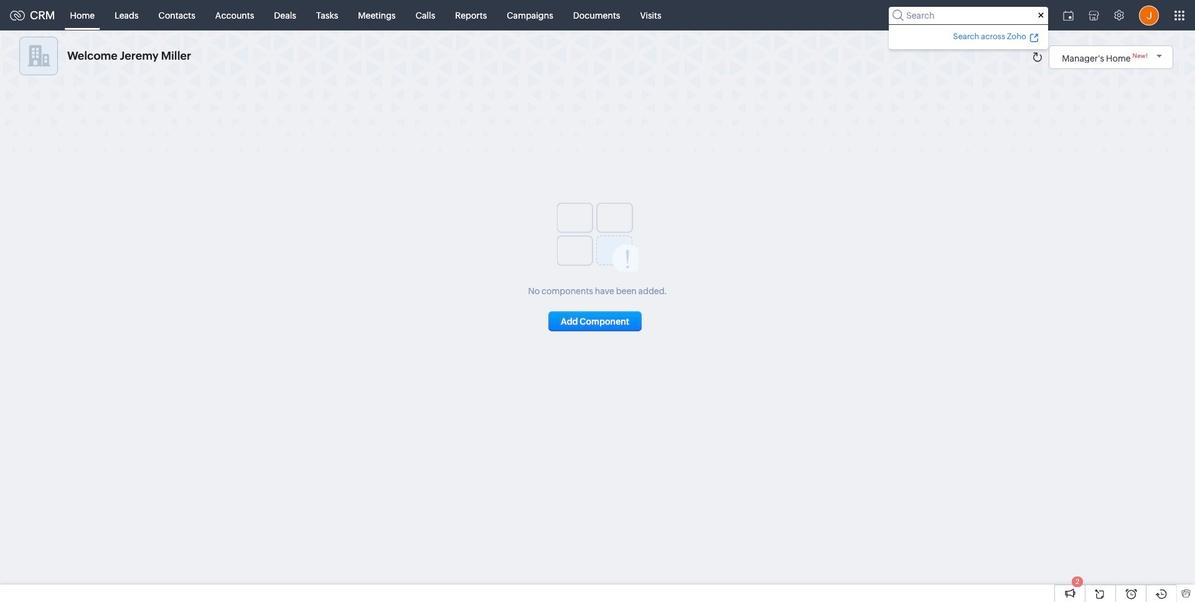 Task type: describe. For each thing, give the bounding box(es) containing it.
create menu element
[[1025, 0, 1056, 30]]

create menu image
[[1033, 8, 1048, 23]]

calendar image
[[1063, 10, 1074, 20]]

profile element
[[1132, 0, 1166, 30]]

Search field
[[889, 7, 1048, 24]]



Task type: locate. For each thing, give the bounding box(es) containing it.
logo image
[[10, 10, 25, 20]]

profile image
[[1139, 5, 1159, 25]]



Task type: vqa. For each thing, say whether or not it's contained in the screenshot.
Search icon
no



